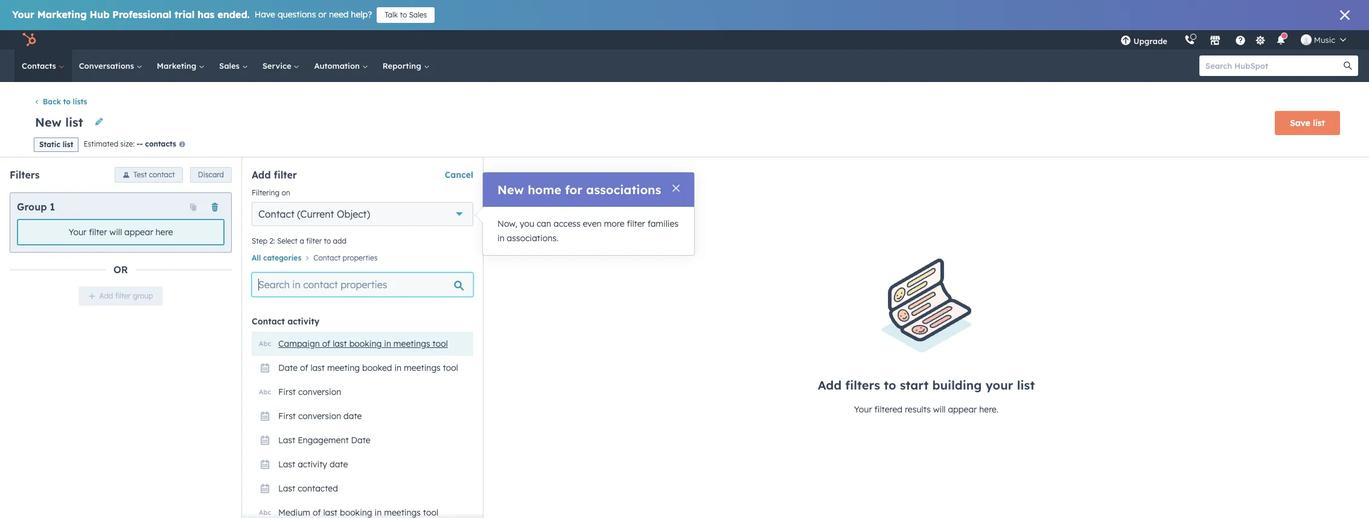 Task type: locate. For each thing, give the bounding box(es) containing it.
step
[[252, 237, 267, 246]]

last inside button
[[278, 435, 295, 446]]

0 horizontal spatial last
[[311, 363, 325, 374]]

contacts
[[22, 61, 58, 71]]

contact down filtering on
[[258, 208, 295, 220]]

filter
[[274, 169, 297, 181], [627, 219, 645, 229], [89, 227, 107, 238], [306, 237, 322, 246], [115, 291, 131, 301]]

date inside button
[[351, 435, 371, 446]]

1 horizontal spatial sales
[[409, 10, 427, 19]]

conversion up first conversion date at left
[[298, 387, 341, 398]]

last inside button
[[278, 460, 295, 470]]

will left here
[[110, 227, 122, 238]]

2 vertical spatial in
[[395, 363, 402, 374]]

last up first conversion
[[311, 363, 325, 374]]

sales right talk
[[409, 10, 427, 19]]

list right save
[[1313, 118, 1326, 129]]

of inside 'button'
[[322, 339, 330, 350]]

in
[[498, 233, 505, 244], [384, 339, 391, 350], [395, 363, 402, 374]]

0 vertical spatial last
[[278, 435, 295, 446]]

2 first from the top
[[278, 411, 296, 422]]

automation link
[[307, 50, 375, 82]]

marketing link
[[150, 50, 212, 82]]

1 conversion from the top
[[298, 387, 341, 398]]

size:
[[120, 140, 135, 149]]

can
[[537, 219, 551, 229]]

navigation
[[252, 250, 473, 266]]

conversion
[[298, 387, 341, 398], [298, 411, 341, 422]]

0 vertical spatial date
[[278, 363, 298, 374]]

date down campaign
[[278, 363, 298, 374]]

meetings right booked
[[404, 363, 441, 374]]

to left 'lists'
[[63, 97, 71, 106]]

1 last from the top
[[278, 435, 295, 446]]

conversion up engagement
[[298, 411, 341, 422]]

all
[[252, 254, 261, 263]]

new home for associations
[[498, 182, 661, 197]]

1 vertical spatial last
[[311, 363, 325, 374]]

2 vertical spatial list
[[1017, 378, 1035, 393]]

close image
[[1341, 10, 1350, 20], [673, 185, 680, 192]]

2 last from the top
[[278, 460, 295, 470]]

on
[[282, 188, 290, 197]]

test contact
[[133, 170, 175, 179]]

last up meeting
[[333, 339, 347, 350]]

or inside your marketing hub professional trial has ended. have questions or need help?
[[318, 9, 327, 20]]

select
[[277, 237, 298, 246]]

1 vertical spatial conversion
[[298, 411, 341, 422]]

date
[[344, 411, 362, 422], [330, 460, 348, 470]]

0 vertical spatial will
[[110, 227, 122, 238]]

service
[[262, 61, 294, 71]]

campaign of last booking in meetings tool button
[[252, 332, 473, 356]]

1 horizontal spatial close image
[[1341, 10, 1350, 20]]

activity for contact
[[288, 316, 320, 327]]

to inside talk to sales button
[[400, 10, 407, 19]]

of for campaign
[[322, 339, 330, 350]]

1 vertical spatial add
[[99, 291, 113, 301]]

last activity date button
[[252, 453, 473, 477]]

1 horizontal spatial in
[[395, 363, 402, 374]]

activity inside last activity date button
[[298, 460, 327, 470]]

service link
[[255, 50, 307, 82]]

last inside "button"
[[278, 484, 295, 495]]

building
[[933, 378, 982, 393]]

last for last contacted
[[278, 484, 295, 495]]

last up last activity date
[[278, 435, 295, 446]]

filtering on
[[252, 188, 290, 197]]

2 vertical spatial your
[[854, 405, 872, 416]]

add up filtering at the top left of the page
[[252, 169, 271, 181]]

list for static list
[[63, 140, 73, 149]]

sales inside button
[[409, 10, 427, 19]]

last
[[333, 339, 347, 350], [311, 363, 325, 374]]

0 horizontal spatial your
[[12, 8, 34, 21]]

date up last engagement date button
[[344, 411, 362, 422]]

1 vertical spatial date
[[330, 460, 348, 470]]

first up first conversion date at left
[[278, 387, 296, 398]]

1 vertical spatial date
[[351, 435, 371, 446]]

1 horizontal spatial of
[[322, 339, 330, 350]]

1 vertical spatial marketing
[[157, 61, 199, 71]]

contact
[[149, 170, 175, 179]]

0 vertical spatial in
[[498, 233, 505, 244]]

filtering
[[252, 188, 280, 197]]

filter for add filter group
[[115, 291, 131, 301]]

last up last contacted at the bottom
[[278, 460, 295, 470]]

1 horizontal spatial or
[[318, 9, 327, 20]]

to right talk
[[400, 10, 407, 19]]

1 vertical spatial in
[[384, 339, 391, 350]]

0 vertical spatial list
[[1313, 118, 1326, 129]]

of right campaign
[[322, 339, 330, 350]]

1 vertical spatial last
[[278, 460, 295, 470]]

1 horizontal spatial add
[[252, 169, 271, 181]]

2 vertical spatial last
[[278, 484, 295, 495]]

activity
[[288, 316, 320, 327], [298, 460, 327, 470]]

last inside button
[[311, 363, 325, 374]]

reporting
[[383, 61, 424, 71]]

will right results
[[933, 405, 946, 416]]

1 vertical spatial appear
[[948, 405, 977, 416]]

date for first conversion date
[[344, 411, 362, 422]]

contacts
[[145, 140, 176, 149]]

0 vertical spatial meetings
[[394, 339, 430, 350]]

in right booking
[[384, 339, 391, 350]]

marketing
[[37, 8, 87, 21], [157, 61, 199, 71]]

discard
[[198, 170, 224, 179]]

navigation containing all categories
[[252, 250, 473, 266]]

1 horizontal spatial date
[[351, 435, 371, 446]]

date for last activity date
[[330, 460, 348, 470]]

add for add filter
[[252, 169, 271, 181]]

filter inside "button"
[[115, 291, 131, 301]]

1 vertical spatial activity
[[298, 460, 327, 470]]

start
[[900, 378, 929, 393]]

notifications image
[[1276, 36, 1287, 46]]

contact properties
[[314, 254, 378, 263]]

date up last activity date button
[[351, 435, 371, 446]]

0 horizontal spatial list
[[63, 140, 73, 149]]

list inside button
[[1313, 118, 1326, 129]]

0 vertical spatial of
[[322, 339, 330, 350]]

questions
[[278, 9, 316, 20]]

your
[[12, 8, 34, 21], [69, 227, 87, 238], [854, 405, 872, 416]]

now,
[[498, 219, 518, 229]]

0 vertical spatial or
[[318, 9, 327, 20]]

talk to sales
[[385, 10, 427, 19]]

1 horizontal spatial last
[[333, 339, 347, 350]]

activity up campaign
[[288, 316, 320, 327]]

0 vertical spatial contact
[[258, 208, 295, 220]]

first conversion button
[[252, 380, 473, 405]]

add filter group button
[[78, 287, 163, 306]]

date down last engagement date
[[330, 460, 348, 470]]

first for first conversion
[[278, 387, 296, 398]]

static list
[[39, 140, 73, 149]]

0 horizontal spatial marketing
[[37, 8, 87, 21]]

marketing inside marketing 'link'
[[157, 61, 199, 71]]

properties
[[343, 254, 378, 263]]

sales
[[409, 10, 427, 19], [219, 61, 242, 71]]

2 conversion from the top
[[298, 411, 341, 422]]

meetings inside button
[[404, 363, 441, 374]]

2 vertical spatial contact
[[252, 316, 285, 327]]

list right your
[[1017, 378, 1035, 393]]

cancel
[[445, 170, 473, 180]]

meetings
[[394, 339, 430, 350], [404, 363, 441, 374]]

0 horizontal spatial will
[[110, 227, 122, 238]]

1 horizontal spatial marketing
[[157, 61, 199, 71]]

1 vertical spatial contact
[[314, 254, 341, 263]]

marketing left hub
[[37, 8, 87, 21]]

2 vertical spatial add
[[818, 378, 842, 393]]

page section element
[[0, 82, 1370, 157]]

trial
[[175, 8, 195, 21]]

2 horizontal spatial your
[[854, 405, 872, 416]]

meetings right booking
[[394, 339, 430, 350]]

first down first conversion
[[278, 411, 296, 422]]

1 horizontal spatial will
[[933, 405, 946, 416]]

first for first conversion date
[[278, 411, 296, 422]]

add inside "button"
[[99, 291, 113, 301]]

0 vertical spatial tool
[[433, 339, 448, 350]]

1 vertical spatial meetings
[[404, 363, 441, 374]]

1 first from the top
[[278, 387, 296, 398]]

new
[[498, 182, 524, 197]]

or left need
[[318, 9, 327, 20]]

0 vertical spatial last
[[333, 339, 347, 350]]

0 vertical spatial date
[[344, 411, 362, 422]]

0 vertical spatial your
[[12, 8, 34, 21]]

0 vertical spatial activity
[[288, 316, 320, 327]]

0 vertical spatial add
[[252, 169, 271, 181]]

step 2: select a filter to add
[[252, 237, 347, 246]]

save list banner
[[29, 107, 1341, 137]]

1
[[50, 201, 55, 213]]

lists
[[73, 97, 87, 106]]

search button
[[1338, 56, 1359, 76]]

cancel button
[[445, 168, 473, 182]]

will
[[110, 227, 122, 238], [933, 405, 946, 416]]

date
[[278, 363, 298, 374], [351, 435, 371, 446]]

talk
[[385, 10, 398, 19]]

0 horizontal spatial close image
[[673, 185, 680, 192]]

estimated
[[84, 140, 118, 149]]

estimated size: -- contacts
[[84, 140, 176, 149]]

1 horizontal spatial your
[[69, 227, 87, 238]]

group
[[17, 201, 47, 213]]

contact inside "popup button"
[[258, 208, 295, 220]]

last for last activity date
[[278, 460, 295, 470]]

first conversion date
[[278, 411, 362, 422]]

activity up last contacted at the bottom
[[298, 460, 327, 470]]

last inside 'button'
[[333, 339, 347, 350]]

1 vertical spatial tool
[[443, 363, 458, 374]]

0 horizontal spatial appear
[[124, 227, 153, 238]]

search image
[[1344, 62, 1353, 70]]

1 vertical spatial close image
[[673, 185, 680, 192]]

campaign
[[278, 339, 320, 350]]

0 horizontal spatial sales
[[219, 61, 242, 71]]

2 horizontal spatial in
[[498, 233, 505, 244]]

2 horizontal spatial list
[[1313, 118, 1326, 129]]

add left filters
[[818, 378, 842, 393]]

notifications button
[[1271, 30, 1292, 50]]

0 vertical spatial sales
[[409, 10, 427, 19]]

tool inside 'button'
[[433, 339, 448, 350]]

0 horizontal spatial or
[[114, 264, 128, 276]]

appear
[[124, 227, 153, 238], [948, 405, 977, 416]]

add left group
[[99, 291, 113, 301]]

help?
[[351, 9, 372, 20]]

Search search field
[[252, 273, 473, 297]]

of inside button
[[300, 363, 308, 374]]

in inside button
[[395, 363, 402, 374]]

appear down the building
[[948, 405, 977, 416]]

1 vertical spatial of
[[300, 363, 308, 374]]

0 horizontal spatial add
[[99, 291, 113, 301]]

0 horizontal spatial of
[[300, 363, 308, 374]]

your for filtered
[[854, 405, 872, 416]]

1 vertical spatial your
[[69, 227, 87, 238]]

appear left here
[[124, 227, 153, 238]]

last contacted
[[278, 484, 338, 495]]

add filter group
[[99, 291, 153, 301]]

1 horizontal spatial appear
[[948, 405, 977, 416]]

conversion for first conversion
[[298, 387, 341, 398]]

to left start
[[884, 378, 897, 393]]

-
[[137, 140, 140, 149], [140, 140, 143, 149]]

filtered
[[875, 405, 903, 416]]

marketing down trial
[[157, 61, 199, 71]]

close image up families
[[673, 185, 680, 192]]

0 vertical spatial first
[[278, 387, 296, 398]]

contact down add
[[314, 254, 341, 263]]

1 vertical spatial will
[[933, 405, 946, 416]]

campaign of last booking in meetings tool
[[278, 339, 448, 350]]

to inside page section element
[[63, 97, 71, 106]]

close image up the music popup button
[[1341, 10, 1350, 20]]

of down campaign
[[300, 363, 308, 374]]

1 vertical spatial first
[[278, 411, 296, 422]]

0 vertical spatial conversion
[[298, 387, 341, 398]]

0 horizontal spatial in
[[384, 339, 391, 350]]

3 last from the top
[[278, 484, 295, 495]]

list right static
[[63, 140, 73, 149]]

in right booked
[[395, 363, 402, 374]]

or up add filter group "button"
[[114, 264, 128, 276]]

menu
[[1112, 30, 1355, 50]]

List name field
[[34, 114, 87, 131]]

1 vertical spatial list
[[63, 140, 73, 149]]

hubspot image
[[22, 33, 36, 47]]

2 horizontal spatial add
[[818, 378, 842, 393]]

in down 'now,'
[[498, 233, 505, 244]]

sales left service at the top
[[219, 61, 242, 71]]

0 horizontal spatial date
[[278, 363, 298, 374]]

contact up campaign
[[252, 316, 285, 327]]

last left contacted
[[278, 484, 295, 495]]

settings image
[[1256, 35, 1267, 46]]

add for add filter group
[[99, 291, 113, 301]]

2 - from the left
[[140, 140, 143, 149]]

filter for your filter will appear here
[[89, 227, 107, 238]]

menu item
[[1176, 30, 1179, 50]]

Search HubSpot search field
[[1200, 56, 1348, 76]]

0 vertical spatial marketing
[[37, 8, 87, 21]]



Task type: describe. For each thing, give the bounding box(es) containing it.
professional
[[112, 8, 172, 21]]

hubspot link
[[14, 33, 45, 47]]

help image
[[1235, 36, 1246, 46]]

your for filter
[[69, 227, 87, 238]]

contact for contact (current object)
[[258, 208, 295, 220]]

meetings inside 'button'
[[394, 339, 430, 350]]

associations
[[586, 182, 661, 197]]

1 vertical spatial or
[[114, 264, 128, 276]]

2:
[[269, 237, 275, 246]]

associations.
[[507, 233, 559, 244]]

back to lists link
[[34, 97, 87, 106]]

help button
[[1231, 30, 1251, 50]]

discard button
[[190, 167, 232, 183]]

even
[[583, 219, 602, 229]]

contacts link
[[14, 50, 72, 82]]

to left add
[[324, 237, 331, 246]]

automation
[[314, 61, 362, 71]]

contact (current object)
[[258, 208, 370, 220]]

music button
[[1294, 30, 1354, 50]]

contacted
[[298, 484, 338, 495]]

results
[[905, 405, 931, 416]]

calling icon button
[[1180, 32, 1200, 48]]

add
[[333, 237, 347, 246]]

all categories button
[[252, 254, 302, 263]]

in inside 'button'
[[384, 339, 391, 350]]

you
[[520, 219, 534, 229]]

engagement
[[298, 435, 349, 446]]

first conversion date button
[[252, 405, 473, 429]]

now, you can access even more filter families in associations.
[[498, 219, 679, 244]]

marketplaces button
[[1203, 30, 1228, 50]]

contact for contact activity
[[252, 316, 285, 327]]

filter for add filter
[[274, 169, 297, 181]]

menu containing music
[[1112, 30, 1355, 50]]

marketplaces image
[[1210, 36, 1221, 46]]

group
[[133, 291, 153, 301]]

filters
[[10, 169, 40, 181]]

save
[[1290, 118, 1311, 129]]

date inside button
[[278, 363, 298, 374]]

here
[[156, 227, 173, 238]]

your filtered results will appear here.
[[854, 405, 999, 416]]

settings link
[[1254, 34, 1269, 46]]

have
[[255, 9, 275, 20]]

last for meeting
[[311, 363, 325, 374]]

last engagement date
[[278, 435, 371, 446]]

conversations link
[[72, 50, 150, 82]]

hub
[[90, 8, 110, 21]]

contact activity
[[252, 316, 320, 327]]

last activity date
[[278, 460, 348, 470]]

0 vertical spatial appear
[[124, 227, 153, 238]]

more
[[604, 219, 625, 229]]

families
[[648, 219, 679, 229]]

back to lists
[[43, 97, 87, 106]]

tool inside button
[[443, 363, 458, 374]]

in inside now, you can access even more filter families in associations.
[[498, 233, 505, 244]]

talk to sales button
[[377, 7, 435, 23]]

1 vertical spatial sales
[[219, 61, 242, 71]]

add filters to start building your list
[[818, 378, 1035, 393]]

conversations
[[79, 61, 136, 71]]

add for add filters to start building your list
[[818, 378, 842, 393]]

0 vertical spatial close image
[[1341, 10, 1350, 20]]

booked
[[362, 363, 392, 374]]

test contact button
[[115, 167, 183, 183]]

sales link
[[212, 50, 255, 82]]

add filter
[[252, 169, 297, 181]]

booking
[[349, 339, 382, 350]]

1 - from the left
[[137, 140, 140, 149]]

last engagement date button
[[252, 429, 473, 453]]

static
[[39, 140, 60, 149]]

your marketing hub professional trial has ended. have questions or need help?
[[12, 8, 372, 21]]

date of last meeting booked in meetings tool
[[278, 363, 458, 374]]

home
[[528, 182, 562, 197]]

your
[[986, 378, 1014, 393]]

save list
[[1290, 118, 1326, 129]]

save list button
[[1275, 111, 1341, 135]]

ended.
[[218, 8, 250, 21]]

calling icon image
[[1185, 35, 1196, 46]]

meeting
[[327, 363, 360, 374]]

filters
[[846, 378, 880, 393]]

1 horizontal spatial list
[[1017, 378, 1035, 393]]

contact (current object) button
[[252, 202, 473, 226]]

test
[[133, 170, 147, 179]]

music
[[1315, 35, 1336, 45]]

for
[[565, 182, 583, 197]]

last contacted button
[[252, 477, 473, 501]]

last for booking
[[333, 339, 347, 350]]

your filter will appear here
[[69, 227, 173, 238]]

has
[[198, 8, 215, 21]]

list for save list
[[1313, 118, 1326, 129]]

back
[[43, 97, 61, 106]]

first conversion
[[278, 387, 341, 398]]

(current
[[297, 208, 334, 220]]

greg robinson image
[[1301, 34, 1312, 45]]

conversion for first conversion date
[[298, 411, 341, 422]]

date of last meeting booked in meetings tool button
[[252, 356, 473, 380]]

upgrade image
[[1121, 36, 1132, 46]]

filter inside now, you can access even more filter families in associations.
[[627, 219, 645, 229]]

your for marketing
[[12, 8, 34, 21]]

categories
[[263, 254, 302, 263]]

of for date
[[300, 363, 308, 374]]

reporting link
[[375, 50, 437, 82]]

need
[[329, 9, 349, 20]]

activity for last
[[298, 460, 327, 470]]

object)
[[337, 208, 370, 220]]

contact for contact properties
[[314, 254, 341, 263]]

upgrade
[[1134, 36, 1168, 46]]

last for last engagement date
[[278, 435, 295, 446]]



Task type: vqa. For each thing, say whether or not it's contained in the screenshot.
CAMPAIGN
yes



